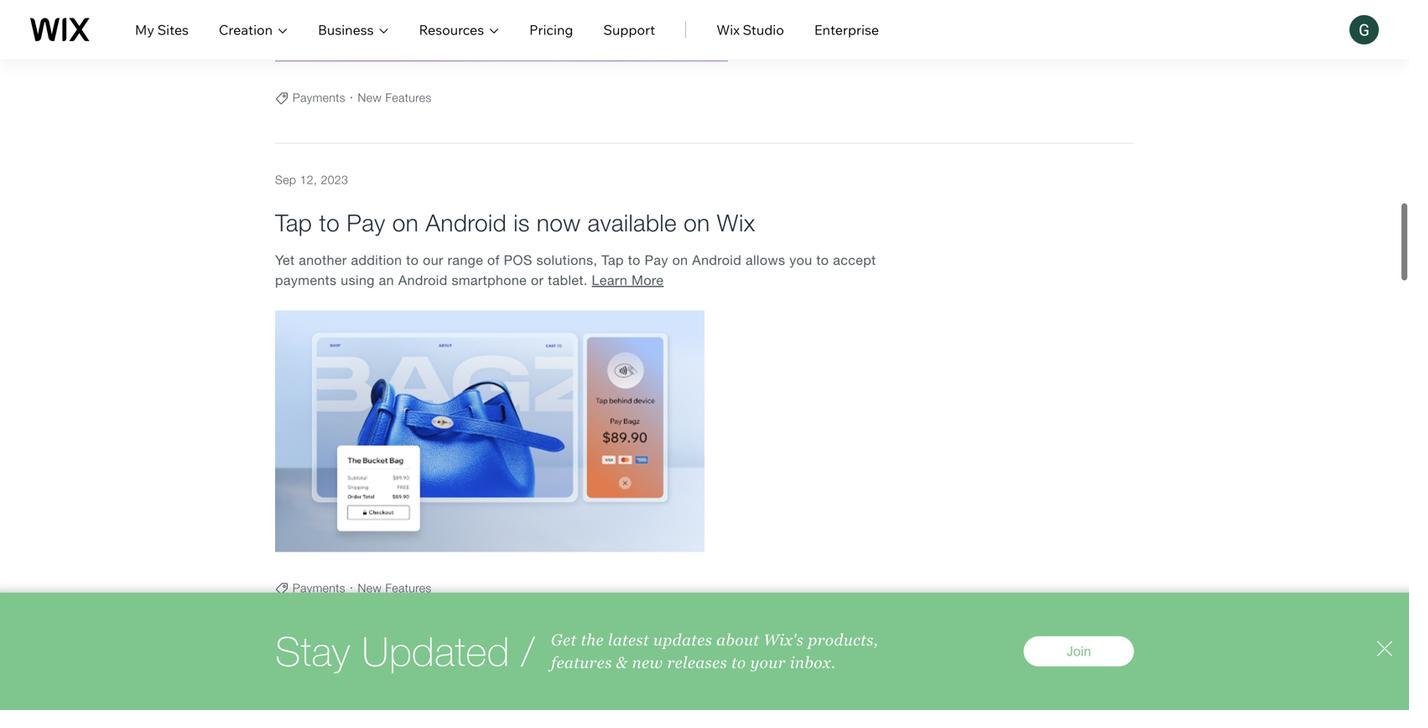 Task type: locate. For each thing, give the bounding box(es) containing it.
0 vertical spatial new
[[358, 91, 382, 105]]

to down the about
[[732, 654, 746, 672]]

android up range at the top left of the page
[[426, 209, 507, 237]]

to up "another"
[[319, 209, 340, 237]]

1 features from the top
[[385, 91, 432, 105]]

to right you
[[817, 253, 829, 268]]

features
[[551, 654, 612, 672]]

to inside get the latest updates about wix's products, features & new releases to your inbox.
[[732, 654, 746, 672]]

join
[[1067, 644, 1091, 659]]

tap to pay on android with wix image
[[275, 311, 705, 558]]

0 horizontal spatial tap
[[275, 209, 312, 237]]

payments
[[293, 91, 346, 105], [293, 582, 346, 595]]

to
[[319, 209, 340, 237], [406, 253, 419, 268], [628, 253, 641, 268], [817, 253, 829, 268], [732, 654, 746, 672]]

new down business popup button
[[358, 91, 382, 105]]

new features link
[[358, 91, 432, 105], [358, 582, 432, 595]]

features for first new features link from the top of the page
[[385, 91, 432, 105]]

pay up more
[[645, 253, 668, 268]]

1 wix from the top
[[717, 21, 740, 38]]

stay updated
[[275, 628, 510, 675]]

enterprise
[[814, 21, 879, 38]]

an
[[379, 273, 394, 288]]

1 horizontal spatial tap
[[602, 253, 624, 268]]

1 vertical spatial features
[[385, 582, 432, 595]]

new for first new features link from the top of the page
[[358, 91, 382, 105]]

pricing link
[[529, 20, 573, 40]]

available
[[588, 209, 677, 237]]

features for second new features link
[[385, 582, 432, 595]]

android
[[426, 209, 507, 237], [692, 253, 742, 268], [398, 273, 448, 288]]

0 vertical spatial new features
[[358, 91, 432, 105]]

2 new from the top
[[358, 582, 382, 595]]

new features up stay updated
[[358, 582, 432, 595]]

updated
[[362, 628, 510, 675]]

1 new features from the top
[[358, 91, 432, 105]]

yet another addition to our range of pos solutions, tap to pay on android allows you to accept payments using an android smartphone or tablet.
[[275, 253, 876, 288]]

on
[[392, 209, 419, 237], [684, 209, 710, 237], [672, 253, 688, 268]]

google pay image
[[275, 0, 728, 67]]

1 vertical spatial payments link
[[293, 582, 346, 595]]

updates
[[653, 631, 712, 649]]

new features for first new features link from the top of the page
[[358, 91, 432, 105]]

allows
[[746, 253, 786, 268]]

features
[[385, 91, 432, 105], [385, 582, 432, 595]]

payments up stay
[[293, 582, 346, 595]]

0 vertical spatial wix
[[717, 21, 740, 38]]

wix up allows on the top right of the page
[[717, 209, 756, 237]]

1 payments link from the top
[[293, 91, 346, 105]]

tap to pay on android is now available on wix
[[275, 209, 756, 237]]

android down our
[[398, 273, 448, 288]]

android left allows on the top right of the page
[[692, 253, 742, 268]]

pricing
[[529, 21, 573, 38]]

tablet.
[[548, 273, 588, 288]]

1 vertical spatial pay
[[645, 253, 668, 268]]

support link
[[604, 20, 655, 40]]

&
[[616, 654, 628, 672]]

tap up yet
[[275, 209, 312, 237]]

wix
[[717, 21, 740, 38], [717, 209, 756, 237]]

1 vertical spatial new
[[358, 582, 382, 595]]

12,
[[300, 173, 317, 187]]

new features
[[358, 91, 432, 105], [358, 582, 432, 595]]

on down available
[[672, 253, 688, 268]]

1 vertical spatial new features link
[[358, 582, 432, 595]]

1 vertical spatial wix
[[717, 209, 756, 237]]

your
[[751, 654, 786, 672]]

new up stay updated
[[358, 582, 382, 595]]

wix's
[[764, 631, 804, 649]]

0 vertical spatial pay
[[347, 209, 386, 237]]

on up addition
[[392, 209, 419, 237]]

payments link for second new features link
[[293, 582, 346, 595]]

on inside yet another addition to our range of pos solutions, tap to pay on android allows you to accept payments using an android smartphone or tablet.
[[672, 253, 688, 268]]

products,
[[808, 631, 879, 649]]

learn more
[[592, 273, 664, 288]]

tap inside yet another addition to our range of pos solutions, tap to pay on android allows you to accept payments using an android smartphone or tablet.
[[602, 253, 624, 268]]

0 vertical spatial features
[[385, 91, 432, 105]]

new features link up stay updated
[[358, 582, 432, 595]]

sep 12, 2023
[[275, 173, 348, 187]]

features down 'resources'
[[385, 91, 432, 105]]

pay
[[347, 209, 386, 237], [645, 253, 668, 268]]

pay up addition
[[347, 209, 386, 237]]

payments link down business
[[293, 91, 346, 105]]

resources button
[[419, 20, 499, 40]]

latest
[[608, 631, 649, 649]]

wix left studio
[[717, 21, 740, 38]]

1 vertical spatial tap
[[602, 253, 624, 268]]

new for second new features link
[[358, 582, 382, 595]]

1 horizontal spatial pay
[[645, 253, 668, 268]]

another
[[299, 253, 347, 268]]

tap up learn at the left top
[[602, 253, 624, 268]]

2 features from the top
[[385, 582, 432, 595]]

0 vertical spatial tap
[[275, 209, 312, 237]]

new
[[358, 91, 382, 105], [358, 582, 382, 595]]

2 new features from the top
[[358, 582, 432, 595]]

1 new from the top
[[358, 91, 382, 105]]

1 vertical spatial payments
[[293, 582, 346, 595]]

0 vertical spatial new features link
[[358, 91, 432, 105]]

you
[[790, 253, 813, 268]]

2 payments from the top
[[293, 582, 346, 595]]

yet
[[275, 253, 295, 268]]

stay
[[275, 628, 350, 675]]

payments link
[[293, 91, 346, 105], [293, 582, 346, 595]]

0 vertical spatial payments
[[293, 91, 346, 105]]

1 vertical spatial new features
[[358, 582, 432, 595]]

about
[[717, 631, 759, 649]]

sites
[[157, 21, 189, 38]]

payments link up stay
[[293, 582, 346, 595]]

now
[[537, 209, 581, 237]]

2 payments link from the top
[[293, 582, 346, 595]]

solutions,
[[537, 253, 598, 268]]

tap
[[275, 209, 312, 237], [602, 253, 624, 268]]

2023
[[321, 173, 348, 187]]

get the latest updates about wix's products, features & new releases to your inbox.
[[551, 631, 879, 672]]

new features link down business popup button
[[358, 91, 432, 105]]

payments down business
[[293, 91, 346, 105]]

features up stay updated
[[385, 582, 432, 595]]

new features down business popup button
[[358, 91, 432, 105]]

0 vertical spatial payments link
[[293, 91, 346, 105]]

new features for second new features link
[[358, 582, 432, 595]]



Task type: vqa. For each thing, say whether or not it's contained in the screenshot.
WEBSITE inside the Secure your website and boost your SEO with an SSL Certified site.
no



Task type: describe. For each thing, give the bounding box(es) containing it.
learn
[[592, 273, 628, 288]]

2 wix from the top
[[717, 209, 756, 237]]

releases
[[667, 654, 727, 672]]

studio
[[743, 21, 784, 38]]

my
[[135, 21, 154, 38]]

range
[[448, 253, 483, 268]]

using
[[341, 273, 375, 288]]

get
[[551, 631, 577, 649]]

creation button
[[219, 20, 288, 40]]

payments
[[275, 273, 337, 288]]

smartphone
[[452, 273, 527, 288]]

the
[[581, 631, 604, 649]]

wix studio link
[[717, 20, 784, 40]]

my sites
[[135, 21, 189, 38]]

sep
[[275, 173, 296, 187]]

learn more link
[[592, 273, 664, 288]]

1 payments from the top
[[293, 91, 346, 105]]

resources
[[419, 21, 484, 38]]

on right available
[[684, 209, 710, 237]]

payments link for first new features link from the top of the page
[[293, 91, 346, 105]]

0 horizontal spatial pay
[[347, 209, 386, 237]]

or
[[531, 273, 544, 288]]

1 new features link from the top
[[358, 91, 432, 105]]

join button
[[1024, 637, 1134, 667]]

of
[[487, 253, 500, 268]]

pos
[[504, 253, 532, 268]]

my sites link
[[135, 20, 189, 40]]

more
[[632, 273, 664, 288]]

business
[[318, 21, 374, 38]]

new
[[632, 654, 663, 672]]

to left our
[[406, 253, 419, 268]]

to up the learn more
[[628, 253, 641, 268]]

wix studio
[[717, 21, 784, 38]]

business button
[[318, 20, 389, 40]]

pay inside yet another addition to our range of pos solutions, tap to pay on android allows you to accept payments using an android smartphone or tablet.
[[645, 253, 668, 268]]

profile image image
[[1350, 15, 1379, 44]]

2 vertical spatial android
[[398, 273, 448, 288]]

creation
[[219, 21, 273, 38]]

2 new features link from the top
[[358, 582, 432, 595]]

0 vertical spatial android
[[426, 209, 507, 237]]

addition
[[351, 253, 402, 268]]

accept
[[833, 253, 876, 268]]

support
[[604, 21, 655, 38]]

our
[[423, 253, 444, 268]]

enterprise link
[[814, 20, 879, 40]]

inbox.
[[790, 654, 836, 672]]

1 vertical spatial android
[[692, 253, 742, 268]]

is
[[514, 209, 530, 237]]



